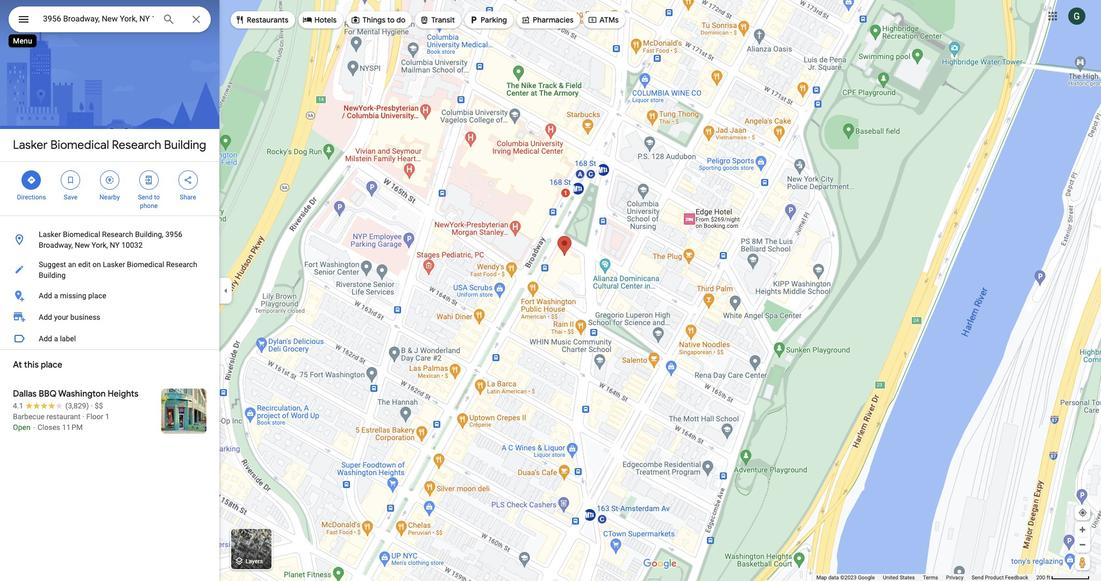 Task type: describe. For each thing, give the bounding box(es) containing it.
data
[[829, 575, 839, 581]]

directions
[[17, 194, 46, 201]]

product
[[985, 575, 1004, 581]]

washington
[[58, 389, 106, 400]]

edit
[[78, 260, 91, 269]]


[[27, 174, 36, 186]]

atms
[[600, 15, 619, 25]]

biomedical for lasker biomedical research building
[[50, 138, 109, 153]]

hotels
[[314, 15, 337, 25]]

at
[[13, 360, 22, 371]]

closes
[[37, 423, 60, 432]]

⋅
[[32, 423, 36, 432]]

$$
[[95, 402, 103, 410]]

missing
[[60, 292, 86, 300]]

suggest an edit on lasker biomedical research building button
[[0, 255, 219, 285]]

add for add your business
[[39, 313, 52, 322]]

send to phone
[[138, 194, 160, 210]]

lasker biomedical research building, 3956 broadway, new york, ny 10032 button
[[0, 225, 219, 255]]

map data ©2023 google
[[817, 575, 875, 581]]

11 pm
[[62, 423, 83, 432]]

zoom in image
[[1079, 526, 1087, 534]]

research for building,
[[102, 230, 133, 239]]

©2023
[[841, 575, 857, 581]]

barbecue restaurant · floor 1 open ⋅ closes 11 pm
[[13, 413, 109, 432]]


[[351, 14, 360, 26]]


[[521, 14, 531, 26]]

lasker for lasker biomedical research building, 3956 broadway, new york, ny 10032
[[39, 230, 61, 239]]

 parking
[[469, 14, 507, 26]]

 transit
[[420, 14, 455, 26]]

suggest an edit on lasker biomedical research building
[[39, 260, 197, 280]]

parking
[[481, 15, 507, 25]]

add for add a label
[[39, 335, 52, 343]]

layers
[[246, 558, 263, 565]]

this
[[24, 360, 39, 371]]

research for building
[[112, 138, 161, 153]]


[[105, 174, 115, 186]]

 restaurants
[[235, 14, 289, 26]]

3956
[[165, 230, 182, 239]]

1 horizontal spatial building
[[164, 138, 206, 153]]

terms
[[923, 575, 939, 581]]

do
[[397, 15, 406, 25]]

map
[[817, 575, 827, 581]]

· inside the barbecue restaurant · floor 1 open ⋅ closes 11 pm
[[82, 413, 84, 421]]

actions for lasker biomedical research building region
[[0, 162, 219, 216]]

 pharmacies
[[521, 14, 574, 26]]

privacy button
[[947, 574, 964, 581]]

united states
[[883, 575, 915, 581]]

send for send product feedback
[[972, 575, 984, 581]]

building inside the suggest an edit on lasker biomedical research building
[[39, 271, 66, 280]]

google account: greg robinson  
(robinsongreg175@gmail.com) image
[[1069, 7, 1086, 25]]

business
[[70, 313, 100, 322]]

research inside the suggest an edit on lasker biomedical research building
[[166, 260, 197, 269]]


[[303, 14, 312, 26]]

add a missing place button
[[0, 285, 219, 307]]

200 ft
[[1037, 575, 1051, 581]]

send product feedback button
[[972, 574, 1029, 581]]

add a label
[[39, 335, 76, 343]]

building,
[[135, 230, 164, 239]]

place inside button
[[88, 292, 106, 300]]

send product feedback
[[972, 575, 1029, 581]]

collapse side panel image
[[220, 285, 232, 297]]

dallas
[[13, 389, 37, 400]]

200
[[1037, 575, 1046, 581]]

ft
[[1047, 575, 1051, 581]]

google maps element
[[0, 0, 1102, 581]]

 hotels
[[303, 14, 337, 26]]

bbq
[[39, 389, 57, 400]]

(3,829)
[[65, 402, 89, 410]]

united
[[883, 575, 899, 581]]

 button
[[9, 6, 39, 34]]

feedback
[[1006, 575, 1029, 581]]



Task type: vqa. For each thing, say whether or not it's contained in the screenshot.
the Layover (1 of 1) is a 2 hr 2 min layover at Los Angeles International Airport in Los Angeles. element
no



Task type: locate. For each thing, give the bounding box(es) containing it.
4.1 stars 3,829 reviews image
[[13, 401, 89, 411]]

new
[[75, 241, 90, 250]]

biomedical up new
[[63, 230, 100, 239]]

add inside button
[[39, 292, 52, 300]]

4.1
[[13, 402, 23, 410]]

save
[[64, 194, 77, 201]]

200 ft button
[[1037, 575, 1090, 581]]

add left label
[[39, 335, 52, 343]]

biomedical for lasker biomedical research building, 3956 broadway, new york, ny 10032
[[63, 230, 100, 239]]

0 vertical spatial add
[[39, 292, 52, 300]]

a for label
[[54, 335, 58, 343]]

1 vertical spatial a
[[54, 335, 58, 343]]

add your business link
[[0, 307, 219, 328]]

footer containing map data ©2023 google
[[817, 574, 1037, 581]]

a inside add a label button
[[54, 335, 58, 343]]

0 vertical spatial place
[[88, 292, 106, 300]]

lasker
[[13, 138, 48, 153], [39, 230, 61, 239], [103, 260, 125, 269]]

on
[[92, 260, 101, 269]]

0 vertical spatial a
[[54, 292, 58, 300]]

label
[[60, 335, 76, 343]]

biomedical up  on the top of page
[[50, 138, 109, 153]]

footer
[[817, 574, 1037, 581]]

0 vertical spatial send
[[138, 194, 152, 201]]

send up 'phone'
[[138, 194, 152, 201]]

1 horizontal spatial to
[[387, 15, 395, 25]]

to inside  things to do
[[387, 15, 395, 25]]

place right the this
[[41, 360, 62, 371]]

send for send to phone
[[138, 194, 152, 201]]

none field inside 3956 broadway, new york, ny 10032 field
[[43, 12, 154, 25]]

privacy
[[947, 575, 964, 581]]

3 add from the top
[[39, 335, 52, 343]]

footer inside google maps element
[[817, 574, 1037, 581]]

barbecue
[[13, 413, 45, 421]]

1 vertical spatial to
[[154, 194, 160, 201]]

1 horizontal spatial send
[[972, 575, 984, 581]]

2 vertical spatial add
[[39, 335, 52, 343]]

suggest
[[39, 260, 66, 269]]

send inside send to phone
[[138, 194, 152, 201]]

2 a from the top
[[54, 335, 58, 343]]

lasker inside lasker biomedical research building, 3956 broadway, new york, ny 10032
[[39, 230, 61, 239]]

things
[[363, 15, 386, 25]]

show street view coverage image
[[1075, 555, 1091, 571]]

lasker inside the suggest an edit on lasker biomedical research building
[[103, 260, 125, 269]]

0 vertical spatial lasker
[[13, 138, 48, 153]]

research up ny
[[102, 230, 133, 239]]

add inside button
[[39, 335, 52, 343]]

ny
[[110, 241, 120, 250]]


[[235, 14, 245, 26]]


[[17, 12, 30, 27]]

show your location image
[[1078, 508, 1088, 518]]

1 add from the top
[[39, 292, 52, 300]]


[[588, 14, 598, 26]]

united states button
[[883, 574, 915, 581]]

to up 'phone'
[[154, 194, 160, 201]]

 things to do
[[351, 14, 406, 26]]

phone
[[140, 202, 158, 210]]

1 a from the top
[[54, 292, 58, 300]]

3956 Broadway, New York, NY 10032 field
[[9, 6, 211, 32]]

2 vertical spatial research
[[166, 260, 197, 269]]

google
[[858, 575, 875, 581]]

restaurant
[[46, 413, 81, 421]]

add your business
[[39, 313, 100, 322]]

0 horizontal spatial to
[[154, 194, 160, 201]]

None field
[[43, 12, 154, 25]]

· left floor
[[82, 413, 84, 421]]

add for add a missing place
[[39, 292, 52, 300]]

2 vertical spatial biomedical
[[127, 260, 164, 269]]

0 horizontal spatial ·
[[82, 413, 84, 421]]

0 horizontal spatial send
[[138, 194, 152, 201]]

1 vertical spatial biomedical
[[63, 230, 100, 239]]

 atms
[[588, 14, 619, 26]]

price: moderate image
[[95, 402, 103, 410]]

1
[[105, 413, 109, 421]]

a
[[54, 292, 58, 300], [54, 335, 58, 343]]


[[144, 174, 154, 186]]

1 vertical spatial ·
[[82, 413, 84, 421]]

a inside add a missing place button
[[54, 292, 58, 300]]

place right missing
[[88, 292, 106, 300]]

send inside button
[[972, 575, 984, 581]]

building up 
[[164, 138, 206, 153]]

research
[[112, 138, 161, 153], [102, 230, 133, 239], [166, 260, 197, 269]]

lasker biomedical research building main content
[[0, 0, 219, 581]]

1 vertical spatial building
[[39, 271, 66, 280]]

lasker right "on"
[[103, 260, 125, 269]]

zoom out image
[[1079, 541, 1087, 549]]

lasker up 
[[13, 138, 48, 153]]

biomedical
[[50, 138, 109, 153], [63, 230, 100, 239], [127, 260, 164, 269]]


[[420, 14, 429, 26]]

your
[[54, 313, 69, 322]]

nearby
[[100, 194, 120, 201]]

2 vertical spatial lasker
[[103, 260, 125, 269]]

0 vertical spatial biomedical
[[50, 138, 109, 153]]

at this place
[[13, 360, 62, 371]]

lasker for lasker biomedical research building
[[13, 138, 48, 153]]

1 vertical spatial place
[[41, 360, 62, 371]]


[[469, 14, 479, 26]]

lasker biomedical research building, 3956 broadway, new york, ny 10032
[[39, 230, 182, 250]]

1 vertical spatial send
[[972, 575, 984, 581]]

building down suggest
[[39, 271, 66, 280]]

1 vertical spatial add
[[39, 313, 52, 322]]

a left label
[[54, 335, 58, 343]]


[[183, 174, 193, 186]]

to
[[387, 15, 395, 25], [154, 194, 160, 201]]

send left product
[[972, 575, 984, 581]]

heights
[[108, 389, 139, 400]]

1 horizontal spatial place
[[88, 292, 106, 300]]

add left your
[[39, 313, 52, 322]]

to inside send to phone
[[154, 194, 160, 201]]

biomedical inside the suggest an edit on lasker biomedical research building
[[127, 260, 164, 269]]

· $$
[[91, 402, 103, 410]]

a for missing
[[54, 292, 58, 300]]

york,
[[92, 241, 108, 250]]

0 horizontal spatial place
[[41, 360, 62, 371]]

open
[[13, 423, 30, 432]]

add a missing place
[[39, 292, 106, 300]]

1 vertical spatial research
[[102, 230, 133, 239]]

add a label button
[[0, 328, 219, 350]]

lasker up broadway,
[[39, 230, 61, 239]]

dallas bbq washington heights
[[13, 389, 139, 400]]

add left missing
[[39, 292, 52, 300]]

1 horizontal spatial ·
[[91, 402, 93, 410]]

0 vertical spatial building
[[164, 138, 206, 153]]

broadway,
[[39, 241, 73, 250]]

2 add from the top
[[39, 313, 52, 322]]

· left price: moderate 'image' on the bottom left
[[91, 402, 93, 410]]

send
[[138, 194, 152, 201], [972, 575, 984, 581]]

to left the do
[[387, 15, 395, 25]]

floor
[[86, 413, 103, 421]]

0 horizontal spatial building
[[39, 271, 66, 280]]


[[66, 174, 75, 186]]

 search field
[[9, 6, 211, 34]]

lasker biomedical research building
[[13, 138, 206, 153]]

building
[[164, 138, 206, 153], [39, 271, 66, 280]]

0 vertical spatial ·
[[91, 402, 93, 410]]

research inside lasker biomedical research building, 3956 broadway, new york, ny 10032
[[102, 230, 133, 239]]

share
[[180, 194, 196, 201]]

research down "3956"
[[166, 260, 197, 269]]

1 vertical spatial lasker
[[39, 230, 61, 239]]

terms button
[[923, 574, 939, 581]]

0 vertical spatial research
[[112, 138, 161, 153]]

10032
[[122, 241, 143, 250]]

biomedical inside lasker biomedical research building, 3956 broadway, new york, ny 10032
[[63, 230, 100, 239]]

add
[[39, 292, 52, 300], [39, 313, 52, 322], [39, 335, 52, 343]]

a left missing
[[54, 292, 58, 300]]

0 vertical spatial to
[[387, 15, 395, 25]]

states
[[900, 575, 915, 581]]

transit
[[432, 15, 455, 25]]

pharmacies
[[533, 15, 574, 25]]

biomedical down 10032
[[127, 260, 164, 269]]

research up 
[[112, 138, 161, 153]]



